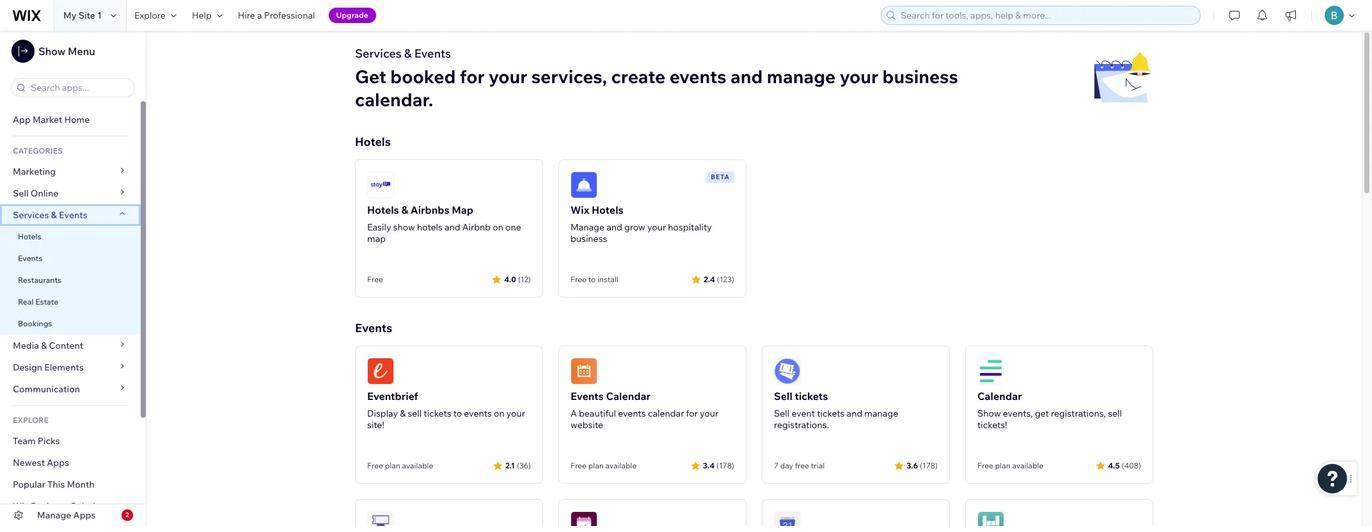 Task type: describe. For each thing, give the bounding box(es) containing it.
calendar show events, get registrations, sell tickets!
[[978, 390, 1123, 431]]

popular
[[13, 479, 45, 490]]

map
[[367, 233, 386, 245]]

elements
[[44, 362, 84, 373]]

services for services & events
[[13, 209, 49, 221]]

events inside services & events get booked for your services, create events and manage your business calendar.
[[670, 65, 727, 88]]

my site 1
[[63, 10, 102, 21]]

(178) for sell tickets
[[920, 461, 938, 470]]

services & events link
[[0, 204, 141, 226]]

calendar.
[[355, 88, 434, 111]]

& for hotels & airbnbs map easily show hotels and airbnb on one map
[[402, 204, 408, 216]]

your inside events calendar a beautiful events calendar for your website
[[700, 408, 719, 419]]

available for calendar
[[606, 461, 637, 470]]

show menu button
[[12, 40, 95, 63]]

7
[[774, 461, 779, 470]]

2
[[126, 511, 129, 519]]

events link
[[0, 248, 141, 269]]

your inside wix hotels manage and grow your hospitality business
[[648, 221, 666, 233]]

on inside hotels & airbnbs map easily show hotels and airbnb on one map
[[493, 221, 504, 233]]

sell tickets sell event tickets and manage registrations.
[[774, 390, 899, 431]]

& inside eventbrief display & sell tickets to events on your site!
[[400, 408, 406, 419]]

events up eventbrief logo
[[355, 321, 393, 335]]

estate
[[35, 297, 58, 307]]

2.4
[[704, 274, 716, 284]]

calendar inside calendar show events, get registrations, sell tickets!
[[978, 390, 1023, 403]]

team picks link
[[0, 430, 141, 452]]

to inside eventbrief display & sell tickets to events on your site!
[[454, 408, 462, 419]]

4.5 (408)
[[1109, 461, 1142, 470]]

team picks
[[13, 435, 60, 447]]

hire a professional
[[238, 10, 315, 21]]

wix events & tickets logo image
[[571, 511, 598, 526]]

media & content
[[13, 340, 83, 351]]

events inside 'link'
[[59, 209, 88, 221]]

popular this month
[[13, 479, 95, 490]]

design
[[13, 362, 42, 373]]

(408)
[[1122, 461, 1142, 470]]

plan for calendar
[[589, 461, 604, 470]]

free down 'map'
[[367, 275, 383, 284]]

free
[[795, 461, 810, 470]]

apps for manage apps
[[73, 509, 96, 521]]

free to install
[[571, 275, 619, 284]]

sell inside eventbrief display & sell tickets to events on your site!
[[408, 408, 422, 419]]

3.4 (178)
[[703, 461, 735, 470]]

booked
[[391, 65, 456, 88]]

events up restaurants
[[18, 253, 42, 263]]

hotels & airbnbs map easily show hotels and airbnb on one map
[[367, 204, 522, 245]]

free plan available for calendar
[[571, 461, 637, 470]]

marketing
[[13, 166, 56, 177]]

(178) for events calendar
[[717, 461, 735, 470]]

(36)
[[517, 461, 531, 470]]

bandsintown logo image
[[978, 511, 1005, 526]]

get
[[1036, 408, 1050, 419]]

on inside eventbrief display & sell tickets to events on your site!
[[494, 408, 505, 419]]

explore
[[134, 10, 166, 21]]

sell inside calendar show events, get registrations, sell tickets!
[[1109, 408, 1123, 419]]

restaurants
[[18, 275, 61, 285]]

a
[[257, 10, 262, 21]]

design elements
[[13, 362, 84, 373]]

0 vertical spatial to
[[589, 275, 596, 284]]

display
[[367, 408, 398, 419]]

hotels link
[[0, 226, 141, 248]]

& for services & events get booked for your services, create events and manage your business calendar.
[[404, 46, 412, 61]]

install
[[598, 275, 619, 284]]

event
[[792, 408, 815, 419]]

manage inside services & events get booked for your services, create events and manage your business calendar.
[[767, 65, 836, 88]]

free for events calendar
[[571, 461, 587, 470]]

tickets for eventbrief
[[424, 408, 452, 419]]

7 day free trial
[[774, 461, 825, 470]]

media & content link
[[0, 335, 141, 357]]

beautiful
[[579, 408, 616, 419]]

3.4
[[703, 461, 715, 470]]

this
[[47, 479, 65, 490]]

google event calendar logo image
[[774, 511, 801, 526]]

sell online link
[[0, 182, 141, 204]]

manage inside the sidebar "element"
[[37, 509, 71, 521]]

hotels & airbnbs map logo image
[[367, 172, 394, 198]]

airbnb
[[463, 221, 491, 233]]

bookings link
[[0, 313, 141, 335]]

grow
[[625, 221, 646, 233]]

eventbrief display & sell tickets to events on your site!
[[367, 390, 526, 431]]

(12)
[[518, 274, 531, 284]]

events inside eventbrief display & sell tickets to events on your site!
[[464, 408, 492, 419]]

events,
[[1004, 408, 1034, 419]]

help
[[192, 10, 212, 21]]

easily
[[367, 221, 391, 233]]

real estate
[[18, 297, 58, 307]]

1
[[97, 10, 102, 21]]

manage inside sell tickets sell event tickets and manage registrations.
[[865, 408, 899, 419]]

my
[[63, 10, 76, 21]]

newest apps
[[13, 457, 69, 469]]

events inside events calendar a beautiful events calendar for your website
[[618, 408, 646, 419]]

events inside services & events get booked for your services, create events and manage your business calendar.
[[415, 46, 451, 61]]

communication link
[[0, 378, 141, 400]]

wix hotels logo image
[[571, 172, 598, 198]]

online
[[31, 188, 58, 199]]

hotels inside wix hotels manage and grow your hospitality business
[[592, 204, 624, 216]]

2.1
[[506, 461, 515, 470]]

available for show
[[1013, 461, 1044, 470]]

map
[[452, 204, 474, 216]]

picks
[[38, 435, 60, 447]]

bookings
[[18, 319, 52, 328]]

for inside services & events get booked for your services, create events and manage your business calendar.
[[460, 65, 485, 88]]

calendar
[[648, 408, 685, 419]]

get
[[355, 65, 387, 88]]

free plan available for display
[[367, 461, 434, 470]]



Task type: locate. For each thing, give the bounding box(es) containing it.
home
[[64, 114, 90, 125]]

0 horizontal spatial calendar
[[606, 390, 651, 403]]

free for wix hotels
[[571, 275, 587, 284]]

available
[[402, 461, 434, 470], [606, 461, 637, 470], [1013, 461, 1044, 470]]

menu
[[68, 45, 95, 58]]

0 horizontal spatial business
[[571, 233, 608, 245]]

0 horizontal spatial apps
[[47, 457, 69, 469]]

sell left the event
[[774, 408, 790, 419]]

services down the sell online
[[13, 209, 49, 221]]

2 sell from the left
[[1109, 408, 1123, 419]]

show left menu
[[38, 45, 65, 58]]

events calendar logo image
[[571, 358, 598, 385]]

free plan available down the tickets!
[[978, 461, 1044, 470]]

wix inside wix business solutions 'link'
[[13, 501, 29, 512]]

1 plan from the left
[[385, 461, 401, 470]]

1 horizontal spatial sell
[[1109, 408, 1123, 419]]

0 vertical spatial business
[[883, 65, 959, 88]]

0 vertical spatial manage
[[571, 221, 605, 233]]

and inside wix hotels manage and grow your hospitality business
[[607, 221, 623, 233]]

0 horizontal spatial manage
[[37, 509, 71, 521]]

registrations.
[[774, 419, 830, 431]]

2 horizontal spatial events
[[670, 65, 727, 88]]

registrations,
[[1052, 408, 1107, 419]]

3 plan from the left
[[996, 461, 1011, 470]]

2 free plan available from the left
[[571, 461, 637, 470]]

wix
[[571, 204, 590, 216], [13, 501, 29, 512]]

for inside events calendar a beautiful events calendar for your website
[[687, 408, 698, 419]]

apps down month
[[73, 509, 96, 521]]

events inside events calendar a beautiful events calendar for your website
[[571, 390, 604, 403]]

app
[[13, 114, 31, 125]]

plan down display at the bottom left of the page
[[385, 461, 401, 470]]

calendar up events,
[[978, 390, 1023, 403]]

restaurants link
[[0, 269, 141, 291]]

1 vertical spatial services
[[13, 209, 49, 221]]

4.0 (12)
[[504, 274, 531, 284]]

services & events get booked for your services, create events and manage your business calendar.
[[355, 46, 959, 111]]

trial
[[811, 461, 825, 470]]

1 horizontal spatial events
[[618, 408, 646, 419]]

0 horizontal spatial available
[[402, 461, 434, 470]]

1 vertical spatial sell
[[774, 390, 793, 403]]

1 horizontal spatial wix
[[571, 204, 590, 216]]

calendar inside events calendar a beautiful events calendar for your website
[[606, 390, 651, 403]]

1 vertical spatial manage
[[37, 509, 71, 521]]

& up show
[[402, 204, 408, 216]]

design elements link
[[0, 357, 141, 378]]

a
[[571, 408, 577, 419]]

hotels up easily
[[367, 204, 399, 216]]

& down the eventbrief
[[400, 408, 406, 419]]

and inside sell tickets sell event tickets and manage registrations.
[[847, 408, 863, 419]]

your inside eventbrief display & sell tickets to events on your site!
[[507, 408, 526, 419]]

1 horizontal spatial (178)
[[920, 461, 938, 470]]

free down the tickets!
[[978, 461, 994, 470]]

available down beautiful
[[606, 461, 637, 470]]

content
[[49, 340, 83, 351]]

wix for hotels
[[571, 204, 590, 216]]

1 sell from the left
[[408, 408, 422, 419]]

plan for display
[[385, 461, 401, 470]]

to
[[589, 275, 596, 284], [454, 408, 462, 419]]

hotels down the services & events
[[18, 232, 41, 241]]

& down online
[[51, 209, 57, 221]]

popular this month link
[[0, 474, 141, 495]]

0 horizontal spatial manage
[[767, 65, 836, 88]]

2 vertical spatial sell
[[774, 408, 790, 419]]

1 horizontal spatial to
[[589, 275, 596, 284]]

1 vertical spatial wix
[[13, 501, 29, 512]]

services up get
[[355, 46, 402, 61]]

0 vertical spatial show
[[38, 45, 65, 58]]

1 vertical spatial on
[[494, 408, 505, 419]]

solutions
[[70, 501, 110, 512]]

0 vertical spatial services
[[355, 46, 402, 61]]

tickets!
[[978, 419, 1008, 431]]

0 vertical spatial on
[[493, 221, 504, 233]]

events calendar a beautiful events calendar for your website
[[571, 390, 719, 431]]

sell
[[408, 408, 422, 419], [1109, 408, 1123, 419]]

0 horizontal spatial wix
[[13, 501, 29, 512]]

events up beautiful
[[571, 390, 604, 403]]

available for display
[[402, 461, 434, 470]]

Search apps... field
[[27, 79, 131, 97]]

business
[[883, 65, 959, 88], [571, 233, 608, 245]]

services & events
[[13, 209, 88, 221]]

business inside services & events get booked for your services, create events and manage your business calendar.
[[883, 65, 959, 88]]

2 horizontal spatial free plan available
[[978, 461, 1044, 470]]

free down website
[[571, 461, 587, 470]]

2 horizontal spatial plan
[[996, 461, 1011, 470]]

0 horizontal spatial plan
[[385, 461, 401, 470]]

1 horizontal spatial manage
[[571, 221, 605, 233]]

categories
[[13, 146, 63, 156]]

services inside 'link'
[[13, 209, 49, 221]]

1 horizontal spatial free plan available
[[571, 461, 637, 470]]

manage down the popular this month
[[37, 509, 71, 521]]

sell left online
[[13, 188, 29, 199]]

2 plan from the left
[[589, 461, 604, 470]]

sell right registrations,
[[1109, 408, 1123, 419]]

plan for show
[[996, 461, 1011, 470]]

0 horizontal spatial services
[[13, 209, 49, 221]]

tickets
[[795, 390, 829, 403], [424, 408, 452, 419], [817, 408, 845, 419]]

events
[[670, 65, 727, 88], [464, 408, 492, 419], [618, 408, 646, 419]]

wix down popular
[[13, 501, 29, 512]]

show inside show menu button
[[38, 45, 65, 58]]

media
[[13, 340, 39, 351]]

on
[[493, 221, 504, 233], [494, 408, 505, 419]]

apps up this
[[47, 457, 69, 469]]

(123)
[[717, 274, 735, 284]]

1 calendar from the left
[[606, 390, 651, 403]]

sell tickets logo image
[[774, 358, 801, 385]]

0 vertical spatial manage
[[767, 65, 836, 88]]

0 horizontal spatial (178)
[[717, 461, 735, 470]]

1 available from the left
[[402, 461, 434, 470]]

3 free plan available from the left
[[978, 461, 1044, 470]]

hotels down wix hotels logo
[[592, 204, 624, 216]]

hire
[[238, 10, 255, 21]]

apps
[[47, 457, 69, 469], [73, 509, 96, 521]]

& inside 'link'
[[51, 209, 57, 221]]

Search for tools, apps, help & more... field
[[897, 6, 1197, 24]]

app market home
[[13, 114, 90, 125]]

app market home link
[[0, 109, 141, 131]]

& up booked
[[404, 46, 412, 61]]

0 horizontal spatial sell
[[408, 408, 422, 419]]

hospitality
[[668, 221, 712, 233]]

show inside calendar show events, get registrations, sell tickets!
[[978, 408, 1002, 419]]

0 horizontal spatial events
[[464, 408, 492, 419]]

(178) right 3.4
[[717, 461, 735, 470]]

& right media
[[41, 340, 47, 351]]

services for services & events get booked for your services, create events and manage your business calendar.
[[355, 46, 402, 61]]

free down the site!
[[367, 461, 383, 470]]

show
[[393, 221, 415, 233]]

free for eventbrief
[[367, 461, 383, 470]]

for right "calendar"
[[687, 408, 698, 419]]

wix inside wix hotels manage and grow your hospitality business
[[571, 204, 590, 216]]

events down sell online link
[[59, 209, 88, 221]]

wix hotels manage and grow your hospitality business
[[571, 204, 712, 245]]

(178) right 3.6 at the right bottom of page
[[920, 461, 938, 470]]

business inside wix hotels manage and grow your hospitality business
[[571, 233, 608, 245]]

free left install
[[571, 275, 587, 284]]

free plan available for show
[[978, 461, 1044, 470]]

1 horizontal spatial show
[[978, 408, 1002, 419]]

sell for online
[[13, 188, 29, 199]]

hotels
[[355, 134, 391, 149], [367, 204, 399, 216], [592, 204, 624, 216], [18, 232, 41, 241]]

0 vertical spatial for
[[460, 65, 485, 88]]

wix for business
[[13, 501, 29, 512]]

available down events,
[[1013, 461, 1044, 470]]

team
[[13, 435, 36, 447]]

tickets right display at the bottom left of the page
[[424, 408, 452, 419]]

1 horizontal spatial available
[[606, 461, 637, 470]]

tickets for sell
[[817, 408, 845, 419]]

day
[[781, 461, 794, 470]]

upgrade
[[336, 10, 369, 20]]

sidebar element
[[0, 31, 147, 526]]

eventbrief logo image
[[367, 358, 394, 385]]

4.0
[[504, 274, 516, 284]]

sell down the eventbrief
[[408, 408, 422, 419]]

tickets inside eventbrief display & sell tickets to events on your site!
[[424, 408, 452, 419]]

sell down sell tickets logo
[[774, 390, 793, 403]]

& inside services & events get booked for your services, create events and manage your business calendar.
[[404, 46, 412, 61]]

apps for newest apps
[[47, 457, 69, 469]]

and inside services & events get booked for your services, create events and manage your business calendar.
[[731, 65, 763, 88]]

real
[[18, 297, 34, 307]]

2 (178) from the left
[[920, 461, 938, 470]]

tickets up the event
[[795, 390, 829, 403]]

0 horizontal spatial for
[[460, 65, 485, 88]]

calendar up beautiful
[[606, 390, 651, 403]]

0 horizontal spatial free plan available
[[367, 461, 434, 470]]

explore
[[13, 415, 49, 425]]

and inside hotels & airbnbs map easily show hotels and airbnb on one map
[[445, 221, 461, 233]]

services,
[[532, 65, 608, 88]]

sell online
[[13, 188, 58, 199]]

1 vertical spatial apps
[[73, 509, 96, 521]]

free plan available down the site!
[[367, 461, 434, 470]]

1 vertical spatial for
[[687, 408, 698, 419]]

show left events,
[[978, 408, 1002, 419]]

0 vertical spatial sell
[[13, 188, 29, 199]]

4.5
[[1109, 461, 1120, 470]]

1 horizontal spatial plan
[[589, 461, 604, 470]]

one
[[506, 221, 522, 233]]

hotels
[[417, 221, 443, 233]]

communication
[[13, 383, 82, 395]]

1 horizontal spatial business
[[883, 65, 959, 88]]

manage
[[767, 65, 836, 88], [865, 408, 899, 419]]

plan down website
[[589, 461, 604, 470]]

2 available from the left
[[606, 461, 637, 470]]

show
[[38, 45, 65, 58], [978, 408, 1002, 419]]

hire a professional link
[[230, 0, 323, 31]]

0 vertical spatial apps
[[47, 457, 69, 469]]

1 horizontal spatial manage
[[865, 408, 899, 419]]

free plan available down website
[[571, 461, 637, 470]]

wix business solutions
[[13, 501, 110, 512]]

sell for tickets
[[774, 390, 793, 403]]

hotels up hotels & airbnbs map logo
[[355, 134, 391, 149]]

manage
[[571, 221, 605, 233], [37, 509, 71, 521]]

1 vertical spatial manage
[[865, 408, 899, 419]]

1 free plan available from the left
[[367, 461, 434, 470]]

1 horizontal spatial services
[[355, 46, 402, 61]]

1 vertical spatial show
[[978, 408, 1002, 419]]

0 horizontal spatial to
[[454, 408, 462, 419]]

sell inside sell online link
[[13, 188, 29, 199]]

manage apps
[[37, 509, 96, 521]]

1 vertical spatial to
[[454, 408, 462, 419]]

ticket spot logo image
[[367, 511, 394, 526]]

airbnbs
[[411, 204, 450, 216]]

newest
[[13, 457, 45, 469]]

0 horizontal spatial show
[[38, 45, 65, 58]]

0 vertical spatial wix
[[571, 204, 590, 216]]

manage inside wix hotels manage and grow your hospitality business
[[571, 221, 605, 233]]

1 horizontal spatial apps
[[73, 509, 96, 521]]

events
[[415, 46, 451, 61], [59, 209, 88, 221], [18, 253, 42, 263], [355, 321, 393, 335], [571, 390, 604, 403]]

beta
[[711, 173, 730, 181]]

1 vertical spatial business
[[571, 233, 608, 245]]

calendar logo image
[[978, 358, 1005, 385]]

your
[[489, 65, 528, 88], [840, 65, 879, 88], [648, 221, 666, 233], [507, 408, 526, 419], [700, 408, 719, 419]]

tickets right the event
[[817, 408, 845, 419]]

& inside hotels & airbnbs map easily show hotels and airbnb on one map
[[402, 204, 408, 216]]

2 calendar from the left
[[978, 390, 1023, 403]]

events up booked
[[415, 46, 451, 61]]

and
[[731, 65, 763, 88], [445, 221, 461, 233], [607, 221, 623, 233], [847, 408, 863, 419]]

available down eventbrief display & sell tickets to events on your site!
[[402, 461, 434, 470]]

business
[[31, 501, 68, 512]]

1 horizontal spatial calendar
[[978, 390, 1023, 403]]

& for media & content
[[41, 340, 47, 351]]

plan down the tickets!
[[996, 461, 1011, 470]]

calendar
[[606, 390, 651, 403], [978, 390, 1023, 403]]

hotels inside hotels link
[[18, 232, 41, 241]]

for right booked
[[460, 65, 485, 88]]

& for services & events
[[51, 209, 57, 221]]

services inside services & events get booked for your services, create events and manage your business calendar.
[[355, 46, 402, 61]]

free for calendar
[[978, 461, 994, 470]]

newest apps link
[[0, 452, 141, 474]]

professional
[[264, 10, 315, 21]]

2 horizontal spatial available
[[1013, 461, 1044, 470]]

real estate link
[[0, 291, 141, 313]]

wix down wix hotels logo
[[571, 204, 590, 216]]

manage down wix hotels logo
[[571, 221, 605, 233]]

hotels inside hotels & airbnbs map easily show hotels and airbnb on one map
[[367, 204, 399, 216]]

1 (178) from the left
[[717, 461, 735, 470]]

3.6
[[907, 461, 919, 470]]

1 horizontal spatial for
[[687, 408, 698, 419]]

month
[[67, 479, 95, 490]]

wix business solutions link
[[0, 495, 141, 517]]

3 available from the left
[[1013, 461, 1044, 470]]

show menu
[[38, 45, 95, 58]]

3.6 (178)
[[907, 461, 938, 470]]

market
[[33, 114, 62, 125]]



Task type: vqa. For each thing, say whether or not it's contained in the screenshot.
4.0
yes



